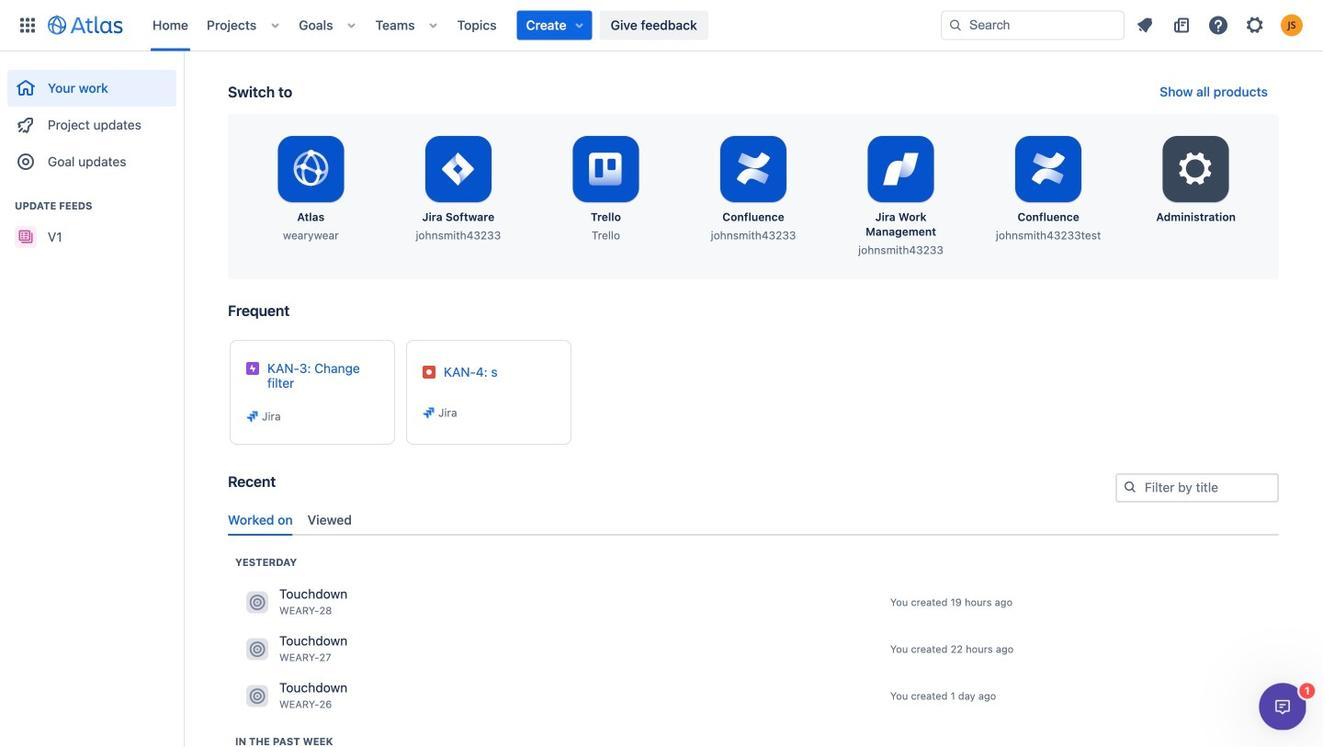 Task type: vqa. For each thing, say whether or not it's contained in the screenshot.
search goals Field
no



Task type: locate. For each thing, give the bounding box(es) containing it.
1 townsquare image from the top
[[246, 638, 268, 660]]

0 vertical spatial heading
[[235, 555, 297, 570]]

settings image
[[1244, 14, 1266, 36], [1174, 147, 1218, 191]]

None search field
[[941, 11, 1125, 40]]

heading
[[235, 555, 297, 570], [235, 734, 333, 747]]

jira image
[[422, 405, 437, 420], [245, 409, 260, 424], [245, 409, 260, 424]]

top element
[[11, 0, 941, 51]]

1 vertical spatial townsquare image
[[246, 685, 268, 707]]

townsquare image
[[246, 591, 268, 613]]

townsquare image
[[246, 638, 268, 660], [246, 685, 268, 707]]

2 heading from the top
[[235, 734, 333, 747]]

1 vertical spatial settings image
[[1174, 147, 1218, 191]]

1 horizontal spatial settings image
[[1244, 14, 1266, 36]]

notifications image
[[1134, 14, 1156, 36]]

group
[[7, 51, 176, 186], [7, 180, 176, 261]]

1 vertical spatial heading
[[235, 734, 333, 747]]

0 vertical spatial townsquare image
[[246, 638, 268, 660]]

banner
[[0, 0, 1323, 51]]

Search field
[[941, 11, 1125, 40]]

tab list
[[221, 505, 1287, 536]]



Task type: describe. For each thing, give the bounding box(es) containing it.
1 heading from the top
[[235, 555, 297, 570]]

Filter by title field
[[1117, 475, 1277, 501]]

0 horizontal spatial settings image
[[1174, 147, 1218, 191]]

help image
[[1208, 14, 1230, 36]]

2 townsquare image from the top
[[246, 685, 268, 707]]

switch to... image
[[17, 14, 39, 36]]

search image
[[1123, 480, 1138, 494]]

1 group from the top
[[7, 51, 176, 186]]

search image
[[948, 18, 963, 33]]

0 vertical spatial settings image
[[1244, 14, 1266, 36]]

jira image
[[422, 405, 437, 420]]

account image
[[1281, 14, 1303, 36]]

2 group from the top
[[7, 180, 176, 261]]



